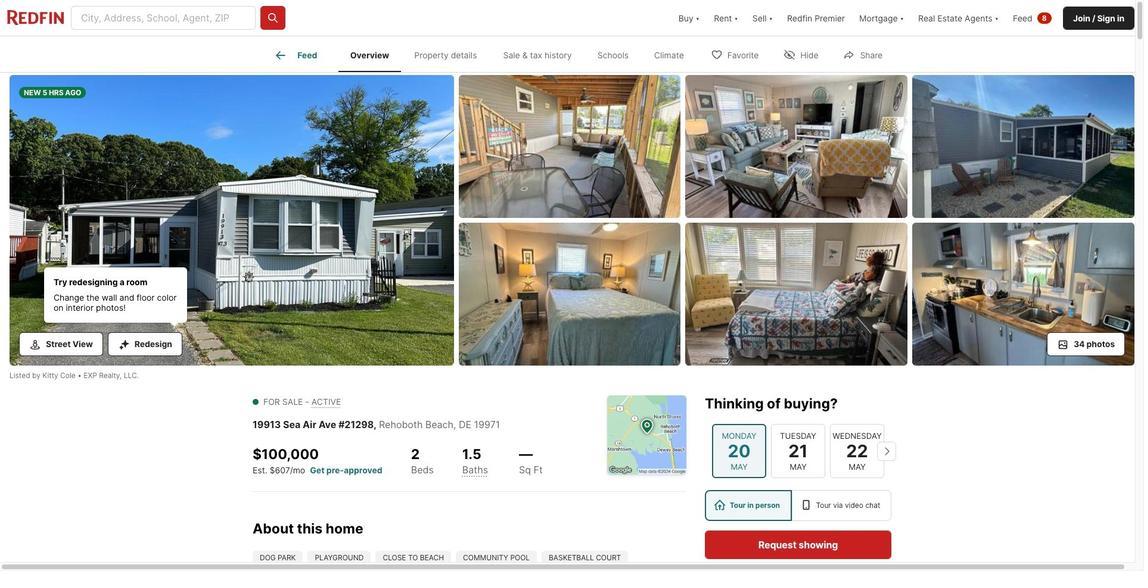 Task type: locate. For each thing, give the bounding box(es) containing it.
None button
[[712, 424, 766, 479], [771, 424, 825, 479], [830, 424, 884, 479], [712, 424, 766, 479], [771, 424, 825, 479], [830, 424, 884, 479]]

2 option from the left
[[792, 491, 891, 522]]

list box
[[705, 491, 891, 522]]

option
[[705, 491, 792, 522], [792, 491, 891, 522]]

next image
[[877, 442, 896, 461]]

tab list
[[253, 36, 706, 72]]

19913 sea air ave #21298, rehoboth beach, de 19971 image
[[10, 75, 454, 366], [459, 75, 681, 218], [686, 75, 908, 218], [912, 75, 1135, 218], [459, 223, 681, 366], [686, 223, 908, 366], [912, 223, 1135, 366]]



Task type: vqa. For each thing, say whether or not it's contained in the screenshot.
W associated with 360 W Ocean Blvd #903 Long Beach
no



Task type: describe. For each thing, give the bounding box(es) containing it.
City, Address, School, Agent, ZIP search field
[[71, 6, 256, 30]]

submit search image
[[267, 12, 279, 24]]

map entry image
[[607, 395, 686, 475]]

1 option from the left
[[705, 491, 792, 522]]



